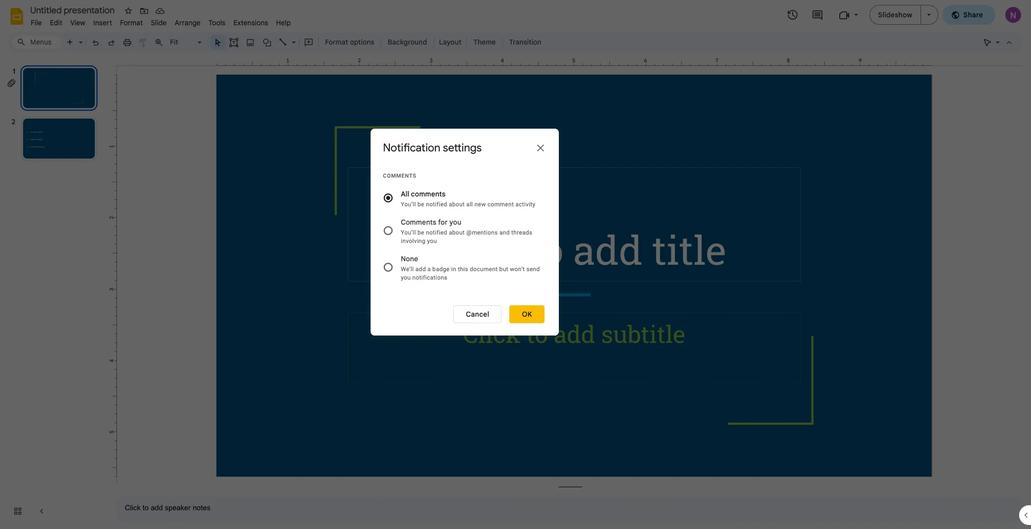 Task type: locate. For each thing, give the bounding box(es) containing it.
1 vertical spatial be
[[418, 229, 424, 236]]

we'll
[[401, 266, 414, 273]]

about left @mentions
[[449, 229, 465, 236]]

be down comments
[[418, 201, 424, 208]]

you'll inside comments for you you'll be notified about @mentions and threads involving you
[[401, 229, 416, 236]]

none radio containing comments for you
[[383, 216, 547, 245]]

None radio
[[383, 216, 547, 245]]

1 horizontal spatial you
[[427, 238, 437, 245]]

none radio inside notification settings "dialog"
[[383, 216, 547, 245]]

about inside all comments you'll be notified about all new comment activity
[[449, 201, 465, 208]]

about inside comments for you you'll be notified about @mentions and threads involving you
[[449, 229, 465, 236]]

you'll
[[401, 201, 416, 208], [401, 229, 416, 236]]

notified inside all comments you'll be notified about all new comment activity
[[426, 201, 447, 208]]

you'll up involving
[[401, 229, 416, 236]]

2 you'll from the top
[[401, 229, 416, 236]]

cancel button
[[454, 305, 502, 323]]

0 vertical spatial notified
[[426, 201, 447, 208]]

0 vertical spatial you
[[449, 218, 461, 227]]

2 about from the top
[[449, 229, 465, 236]]

0 vertical spatial you'll
[[401, 201, 416, 208]]

notified down for
[[426, 229, 447, 236]]

transition button
[[505, 35, 546, 50]]

comment
[[488, 201, 514, 208]]

0 vertical spatial be
[[418, 201, 424, 208]]

all
[[401, 190, 409, 198]]

comments up the all
[[383, 173, 416, 179]]

you
[[449, 218, 461, 227], [427, 238, 437, 245], [401, 274, 411, 281]]

menu bar
[[27, 13, 295, 29]]

1 be from the top
[[418, 201, 424, 208]]

0 vertical spatial comments
[[383, 173, 416, 179]]

you right for
[[449, 218, 461, 227]]

you'll down the all
[[401, 201, 416, 208]]

1 vertical spatial notified
[[426, 229, 447, 236]]

1 vertical spatial about
[[449, 229, 465, 236]]

and
[[499, 229, 510, 236]]

won't
[[510, 266, 525, 273]]

be up involving
[[418, 229, 424, 236]]

comments up involving
[[401, 218, 436, 227]]

comments inside comments for you you'll be notified about @mentions and threads involving you
[[401, 218, 436, 227]]

2 horizontal spatial you
[[449, 218, 461, 227]]

@mentions
[[466, 229, 498, 236]]

mode and view toolbar
[[980, 32, 1017, 52]]

about left all
[[449, 201, 465, 208]]

None radio
[[383, 188, 547, 208], [383, 253, 547, 282], [383, 188, 547, 208], [383, 253, 547, 282]]

notified down comments
[[426, 201, 447, 208]]

ok
[[522, 310, 532, 319]]

1 vertical spatial you'll
[[401, 229, 416, 236]]

about
[[449, 201, 465, 208], [449, 229, 465, 236]]

1 you'll from the top
[[401, 201, 416, 208]]

notification settings application
[[0, 0, 1031, 530]]

be
[[418, 201, 424, 208], [418, 229, 424, 236]]

comments
[[383, 173, 416, 179], [401, 218, 436, 227]]

but
[[499, 266, 508, 273]]

2 notified from the top
[[426, 229, 447, 236]]

close image
[[535, 142, 547, 154]]

navigation
[[0, 56, 109, 530]]

you for none
[[401, 274, 411, 281]]

2 be from the top
[[418, 229, 424, 236]]

menu bar banner
[[0, 0, 1031, 530]]

this
[[458, 266, 468, 273]]

you right involving
[[427, 238, 437, 245]]

background
[[388, 38, 427, 47]]

transition
[[509, 38, 541, 47]]

notified
[[426, 201, 447, 208], [426, 229, 447, 236]]

you inside none we'll add a badge in this document but won't send you notifications
[[401, 274, 411, 281]]

1 vertical spatial comments
[[401, 218, 436, 227]]

1 about from the top
[[449, 201, 465, 208]]

share. public on the web. anyone on the internet with the link can open image
[[951, 10, 960, 19]]

2 vertical spatial you
[[401, 274, 411, 281]]

1 notified from the top
[[426, 201, 447, 208]]

main toolbar
[[36, 0, 546, 438]]

a
[[427, 266, 431, 273]]

be inside all comments you'll be notified about all new comment activity
[[418, 201, 424, 208]]

you down we'll
[[401, 274, 411, 281]]

1 vertical spatial you
[[427, 238, 437, 245]]

theme button
[[469, 35, 500, 50]]

0 horizontal spatial you
[[401, 274, 411, 281]]

new
[[475, 201, 486, 208]]

Rename text field
[[27, 4, 120, 16]]

cancel
[[466, 310, 489, 319]]

navigation inside notification settings application
[[0, 56, 109, 530]]

0 vertical spatial about
[[449, 201, 465, 208]]



Task type: vqa. For each thing, say whether or not it's contained in the screenshot.
Main Toolbar
yes



Task type: describe. For each thing, give the bounding box(es) containing it.
be inside comments for you you'll be notified about @mentions and threads involving you
[[418, 229, 424, 236]]

all
[[466, 201, 473, 208]]

Star checkbox
[[121, 4, 135, 18]]

settings
[[443, 141, 482, 154]]

involving
[[401, 238, 426, 245]]

notification settings heading
[[383, 141, 482, 154]]

format options
[[325, 38, 374, 47]]

document
[[470, 266, 498, 273]]

add
[[415, 266, 426, 273]]

for
[[438, 218, 448, 227]]

theme
[[473, 38, 496, 47]]

none
[[401, 254, 418, 263]]

comments for comments for you you'll be notified about @mentions and threads involving you
[[401, 218, 436, 227]]

threads
[[511, 229, 532, 236]]

comments for you you'll be notified about @mentions and threads involving you
[[401, 218, 532, 245]]

background button
[[383, 35, 432, 50]]

menu bar inside menu bar "banner"
[[27, 13, 295, 29]]

none we'll add a badge in this document but won't send you notifications
[[401, 254, 540, 281]]

format
[[325, 38, 348, 47]]

you'll inside all comments you'll be notified about all new comment activity
[[401, 201, 416, 208]]

notification
[[383, 141, 440, 154]]

send
[[526, 266, 540, 273]]

notified inside comments for you you'll be notified about @mentions and threads involving you
[[426, 229, 447, 236]]

format options button
[[321, 35, 379, 50]]

activity
[[516, 201, 536, 208]]

comments for comments
[[383, 173, 416, 179]]

badge
[[432, 266, 450, 273]]

comments
[[411, 190, 446, 198]]

comments option group
[[383, 188, 547, 282]]

in
[[451, 266, 456, 273]]

notifications
[[412, 274, 447, 281]]

Menus field
[[12, 35, 62, 49]]

notification settings dialog
[[371, 129, 559, 336]]

notification settings
[[383, 141, 482, 154]]

all comments you'll be notified about all new comment activity
[[401, 190, 536, 208]]

ok button
[[510, 305, 545, 323]]

you for comments for you
[[427, 238, 437, 245]]

options
[[350, 38, 374, 47]]



